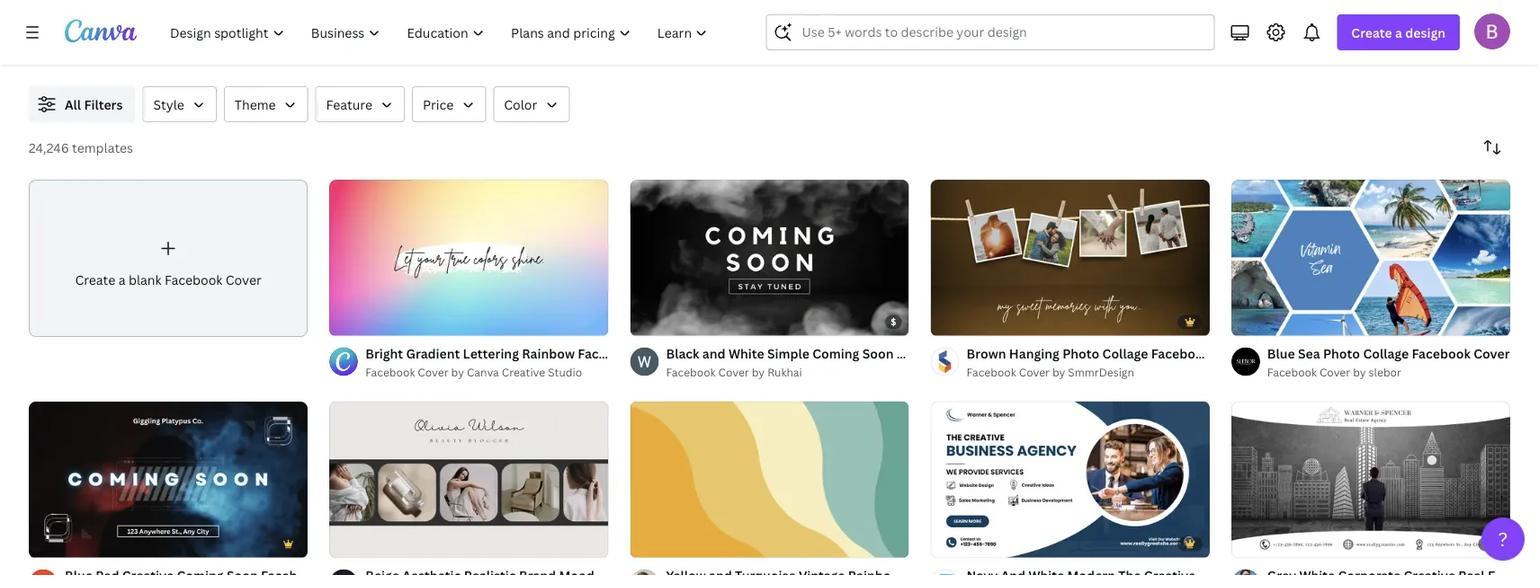 Task type: locate. For each thing, give the bounding box(es) containing it.
blue red creative coming soon facebook cover image
[[29, 402, 308, 559]]

1 horizontal spatial photo
[[1323, 346, 1360, 363]]

1 vertical spatial a
[[118, 272, 126, 289]]

4 by from the left
[[1353, 365, 1366, 380]]

create for create a design
[[1352, 24, 1392, 41]]

create inside dropdown button
[[1352, 24, 1392, 41]]

$
[[891, 316, 897, 329]]

filters
[[84, 96, 123, 113]]

collage inside the brown hanging photo collage facebook cover facebook cover by smmrdesign
[[1103, 346, 1148, 363]]

by left slebor
[[1353, 365, 1366, 380]]

2 collage from the left
[[1363, 346, 1409, 363]]

0 horizontal spatial collage
[[1103, 346, 1148, 363]]

1 horizontal spatial create
[[1352, 24, 1392, 41]]

photo inside blue sea photo collage facebook cover facebook cover by slebor
[[1323, 346, 1360, 363]]

photo inside the brown hanging photo collage facebook cover facebook cover by smmrdesign
[[1063, 346, 1100, 363]]

0 vertical spatial a
[[1395, 24, 1403, 41]]

collage for hanging
[[1103, 346, 1148, 363]]

by inside bright gradient lettering rainbow facebook cover facebook cover by canva creative studio
[[451, 365, 464, 380]]

studio
[[548, 365, 582, 380]]

rainbow
[[522, 346, 575, 363]]

black and white simple coming soon facebook cover link
[[666, 344, 995, 364]]

None search field
[[766, 14, 1215, 50]]

0 vertical spatial create
[[1352, 24, 1392, 41]]

1 photo from the left
[[1063, 346, 1100, 363]]

by down white
[[752, 365, 765, 380]]

photo for hanging
[[1063, 346, 1100, 363]]

2 photo from the left
[[1323, 346, 1360, 363]]

1 vertical spatial create
[[75, 272, 115, 289]]

2 by from the left
[[451, 365, 464, 380]]

0 horizontal spatial create
[[75, 272, 115, 289]]

create left blank in the left of the page
[[75, 272, 115, 289]]

create a design
[[1352, 24, 1446, 41]]

black
[[666, 346, 699, 363]]

cover
[[226, 272, 262, 289], [959, 346, 995, 363], [640, 346, 676, 363], [1213, 346, 1249, 363], [1474, 346, 1510, 363], [718, 365, 749, 380], [418, 365, 449, 380], [1019, 365, 1050, 380], [1320, 365, 1351, 380]]

Search search field
[[802, 15, 1203, 49]]

by for bright gradient lettering rainbow facebook cover
[[451, 365, 464, 380]]

by for brown hanging photo collage facebook cover
[[1053, 365, 1066, 380]]

feature
[[326, 96, 372, 113]]

coming
[[813, 346, 860, 363]]

black and white simple coming soon facebook cover image
[[630, 180, 909, 337]]

hanging
[[1009, 346, 1060, 363]]

by for blue sea photo collage facebook cover
[[1353, 365, 1366, 380]]

create a blank facebook cover link
[[29, 180, 308, 337]]

collage up slebor
[[1363, 346, 1409, 363]]

style
[[153, 96, 184, 113]]

bright gradient lettering rainbow facebook cover image
[[329, 180, 609, 337]]

24,246 templates
[[29, 139, 133, 156]]

a inside create a design dropdown button
[[1395, 24, 1403, 41]]

bright gradient lettering rainbow facebook cover link
[[365, 344, 676, 364]]

brown hanging photo collage facebook cover facebook cover by smmrdesign
[[967, 346, 1249, 380]]

photo for sea
[[1323, 346, 1360, 363]]

soon
[[863, 346, 894, 363]]

by down hanging
[[1053, 365, 1066, 380]]

a
[[1395, 24, 1403, 41], [118, 272, 126, 289]]

create
[[1352, 24, 1392, 41], [75, 272, 115, 289]]

gradient
[[406, 346, 460, 363]]

0 horizontal spatial photo
[[1063, 346, 1100, 363]]

templates
[[72, 139, 133, 156]]

by left 'canva'
[[451, 365, 464, 380]]

facebook
[[165, 272, 223, 289], [897, 346, 956, 363], [578, 346, 637, 363], [1151, 346, 1210, 363], [1412, 346, 1471, 363], [666, 365, 716, 380], [365, 365, 415, 380], [967, 365, 1016, 380], [1267, 365, 1317, 380]]

photo
[[1063, 346, 1100, 363], [1323, 346, 1360, 363]]

facebook cover by rukhai link
[[666, 364, 909, 382]]

photo up facebook cover by smmrdesign link
[[1063, 346, 1100, 363]]

create for create a blank facebook cover
[[75, 272, 115, 289]]

1 by from the left
[[752, 365, 765, 380]]

a inside create a blank facebook cover element
[[118, 272, 126, 289]]

Sort by button
[[1475, 130, 1511, 166]]

theme button
[[224, 86, 308, 122]]

collage
[[1103, 346, 1148, 363], [1363, 346, 1409, 363]]

collage inside blue sea photo collage facebook cover facebook cover by slebor
[[1363, 346, 1409, 363]]

? button
[[1482, 518, 1525, 561]]

by inside the brown hanging photo collage facebook cover facebook cover by smmrdesign
[[1053, 365, 1066, 380]]

a left design
[[1395, 24, 1403, 41]]

0 horizontal spatial a
[[118, 272, 126, 289]]

by
[[752, 365, 765, 380], [451, 365, 464, 380], [1053, 365, 1066, 380], [1353, 365, 1366, 380]]

1 collage from the left
[[1103, 346, 1148, 363]]

bright gradient lettering rainbow facebook cover facebook cover by canva creative studio
[[365, 346, 676, 380]]

create left design
[[1352, 24, 1392, 41]]

a left blank in the left of the page
[[118, 272, 126, 289]]

beige aesthetic realistic brand mood board film photo collage facebook cover image
[[329, 402, 609, 559]]

blue sea photo collage facebook cover facebook cover by slebor
[[1267, 346, 1510, 380]]

all filters
[[65, 96, 123, 113]]

1 horizontal spatial collage
[[1363, 346, 1409, 363]]

3 by from the left
[[1053, 365, 1066, 380]]

by inside blue sea photo collage facebook cover facebook cover by slebor
[[1353, 365, 1366, 380]]

blue sea photo collage facebook cover link
[[1267, 344, 1510, 364]]

collage up smmrdesign
[[1103, 346, 1148, 363]]

photo right sea
[[1323, 346, 1360, 363]]

1 horizontal spatial a
[[1395, 24, 1403, 41]]

create a blank facebook cover element
[[29, 180, 308, 337]]



Task type: describe. For each thing, give the bounding box(es) containing it.
grey white corporate creative real estate agency business facebook cover image
[[1231, 402, 1511, 559]]

facebook cover by canva creative studio link
[[365, 364, 609, 382]]

brown hanging photo collage facebook cover image
[[931, 180, 1210, 337]]

a for design
[[1395, 24, 1403, 41]]

canva
[[467, 365, 499, 380]]

simple
[[767, 346, 810, 363]]

price button
[[412, 86, 486, 122]]

blue
[[1267, 346, 1295, 363]]

navy and white modern the creative business agency facebook cover image
[[931, 402, 1210, 559]]

all filters button
[[29, 86, 135, 122]]

create a blank facebook cover
[[75, 272, 262, 289]]

brown
[[967, 346, 1006, 363]]

and
[[702, 346, 726, 363]]

top level navigation element
[[158, 14, 723, 50]]

a for blank
[[118, 272, 126, 289]]

black and white simple coming soon facebook cover facebook cover by rukhai
[[666, 346, 995, 380]]

facebook cover by slebor link
[[1267, 364, 1510, 382]]

theme
[[235, 96, 276, 113]]

?
[[1498, 527, 1508, 552]]

bright
[[365, 346, 403, 363]]

bob builder image
[[1475, 13, 1511, 49]]

sea
[[1298, 346, 1320, 363]]

price
[[423, 96, 454, 113]]

blank
[[129, 272, 162, 289]]

all
[[65, 96, 81, 113]]

smmrdesign
[[1068, 365, 1134, 380]]

create a design button
[[1337, 14, 1460, 50]]

slebor
[[1369, 365, 1402, 380]]

24,246
[[29, 139, 69, 156]]

blue sea photo collage facebook cover image
[[1231, 180, 1511, 337]]

feature button
[[315, 86, 405, 122]]

design
[[1406, 24, 1446, 41]]

style button
[[143, 86, 217, 122]]

color button
[[493, 86, 570, 122]]

white
[[729, 346, 764, 363]]

yellow and turquoise vintage rainbow desktop wallpaper image
[[630, 402, 909, 559]]

color
[[504, 96, 537, 113]]

brown hanging photo collage facebook cover link
[[967, 344, 1249, 364]]

lettering
[[463, 346, 519, 363]]

creative
[[502, 365, 545, 380]]

rukhai
[[768, 365, 802, 380]]

facebook cover by smmrdesign link
[[967, 364, 1210, 382]]

by inside black and white simple coming soon facebook cover facebook cover by rukhai
[[752, 365, 765, 380]]

collage for sea
[[1363, 346, 1409, 363]]



Task type: vqa. For each thing, say whether or not it's contained in the screenshot.
Beige Aesthetic Realistic Brand Mood Board Film Photo Collage Facebook Cover
yes



